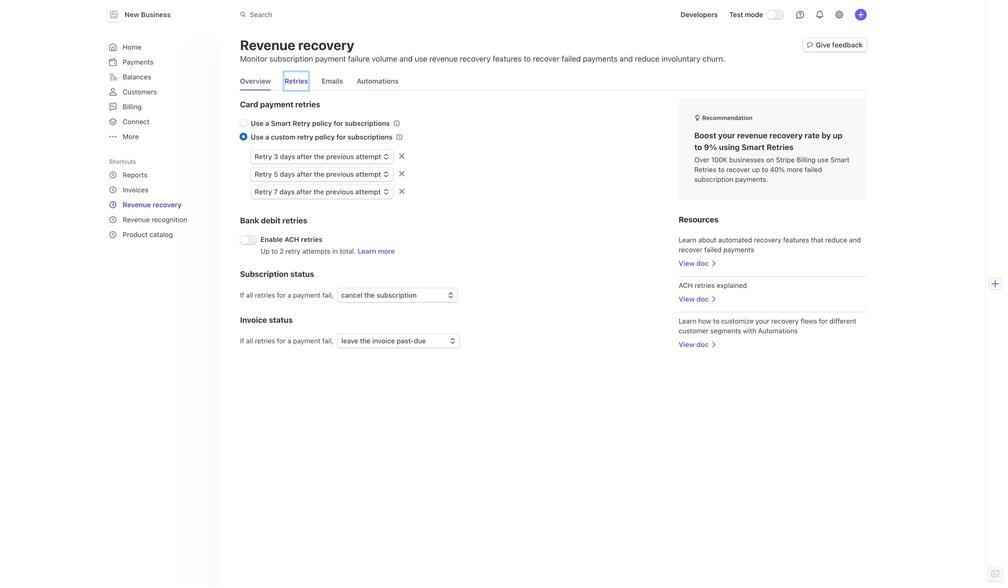 Task type: locate. For each thing, give the bounding box(es) containing it.
settings image
[[836, 11, 843, 19]]

tab list
[[240, 72, 867, 90]]

help image
[[797, 11, 804, 19]]

notifications image
[[816, 11, 824, 19]]

None checkbox
[[240, 236, 257, 245]]

None search field
[[234, 6, 510, 24]]

shortcuts element
[[105, 155, 215, 243], [105, 167, 215, 243]]



Task type: vqa. For each thing, say whether or not it's contained in the screenshot.
"test mode" option at the top right of the page
yes



Task type: describe. For each thing, give the bounding box(es) containing it.
core navigation links element
[[105, 39, 215, 144]]

1 shortcuts element from the top
[[105, 155, 215, 243]]

manage shortcuts image
[[204, 159, 210, 165]]

2 shortcuts element from the top
[[105, 167, 215, 243]]

Search text field
[[234, 6, 510, 24]]

Test mode checkbox
[[767, 10, 784, 19]]



